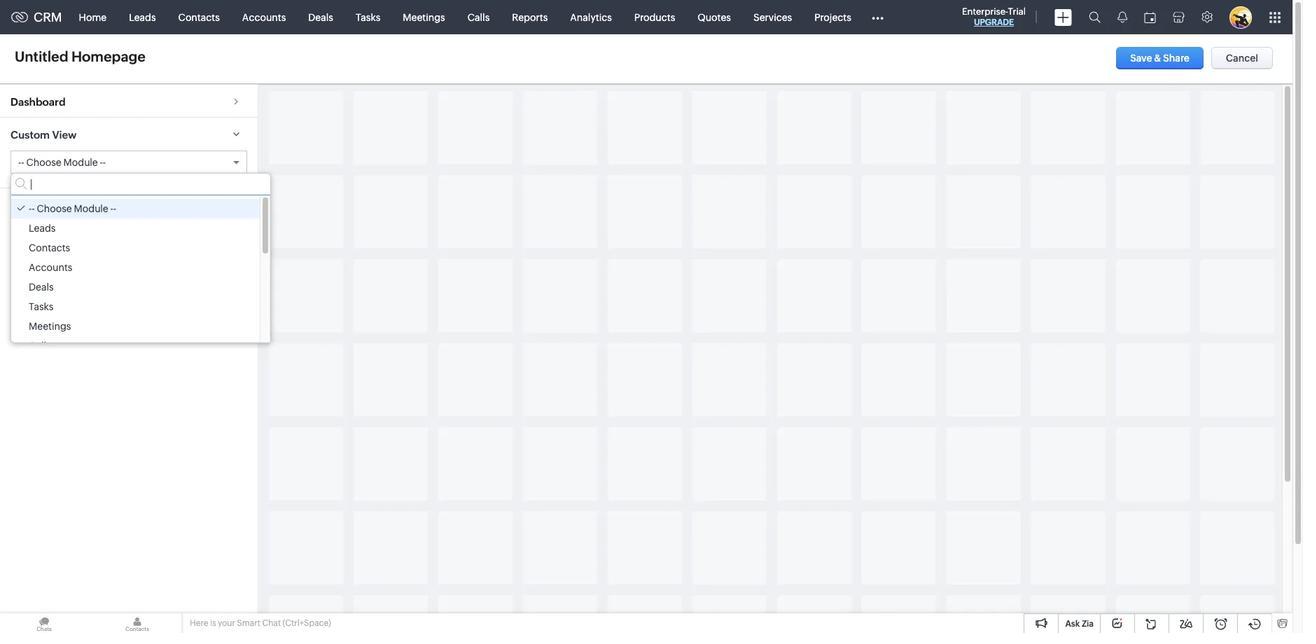 Task type: locate. For each thing, give the bounding box(es) containing it.
leads inside leads link
[[129, 12, 156, 23]]

1 horizontal spatial meetings
[[403, 12, 445, 23]]

reports link
[[501, 0, 559, 34]]

services
[[754, 12, 792, 23]]

analytics
[[570, 12, 612, 23]]

None text field
[[11, 46, 184, 67]]

leads
[[129, 12, 156, 23], [29, 223, 56, 234]]

1 vertical spatial contacts
[[29, 243, 70, 254]]

profile element
[[1221, 0, 1261, 34]]

deals
[[308, 12, 333, 23], [29, 282, 54, 293]]

products
[[634, 12, 675, 23]]

1 vertical spatial calls
[[29, 341, 51, 352]]

choose
[[26, 157, 61, 168], [37, 203, 72, 215]]

(ctrl+space)
[[283, 618, 331, 628]]

0 vertical spatial -- choose module --
[[18, 157, 106, 168]]

module
[[63, 157, 98, 168], [74, 203, 108, 215]]

quotes link
[[686, 0, 742, 34]]

0 vertical spatial module
[[63, 157, 98, 168]]

calls
[[468, 12, 490, 23], [29, 341, 51, 352]]

0 horizontal spatial deals
[[29, 282, 54, 293]]

leads link
[[118, 0, 167, 34]]

-
[[18, 157, 21, 168], [21, 157, 24, 168], [100, 157, 103, 168], [103, 157, 106, 168], [29, 203, 32, 215], [32, 203, 35, 215], [110, 203, 113, 215], [113, 203, 116, 215]]

1 vertical spatial deals
[[29, 282, 54, 293]]

1 vertical spatial accounts
[[29, 262, 72, 273]]

1 vertical spatial meetings
[[29, 321, 71, 332]]

contacts inside contacts link
[[178, 12, 220, 23]]

1 horizontal spatial leads
[[129, 12, 156, 23]]

accounts link
[[231, 0, 297, 34]]

tree containing -- choose module --
[[11, 196, 270, 356]]

-- choose module --
[[18, 157, 106, 168], [29, 203, 116, 215]]

1 horizontal spatial deals
[[308, 12, 333, 23]]

1 vertical spatial choose
[[37, 203, 72, 215]]

dashboard
[[11, 96, 66, 108]]

0 vertical spatial choose
[[26, 157, 61, 168]]

custom view link
[[0, 117, 258, 151]]

0 horizontal spatial meetings
[[29, 321, 71, 332]]

1 vertical spatial tasks
[[29, 301, 53, 313]]

0 vertical spatial calls
[[468, 12, 490, 23]]

chat
[[262, 618, 281, 628]]

upgrade
[[974, 18, 1014, 27]]

share
[[1163, 53, 1190, 64]]

home link
[[68, 0, 118, 34]]

0 horizontal spatial accounts
[[29, 262, 72, 273]]

calendar image
[[1144, 12, 1156, 23]]

enterprise-
[[962, 6, 1008, 17]]

module inside field
[[63, 157, 98, 168]]

profile image
[[1230, 6, 1252, 28]]

tree
[[11, 196, 270, 356]]

accounts
[[242, 12, 286, 23], [29, 262, 72, 273]]

Other Modules field
[[863, 6, 893, 28]]

tasks link
[[344, 0, 392, 34]]

ask
[[1065, 619, 1080, 629]]

1 horizontal spatial calls
[[468, 12, 490, 23]]

1 vertical spatial leads
[[29, 223, 56, 234]]

tasks inside "link"
[[356, 12, 380, 23]]

0 vertical spatial contacts
[[178, 12, 220, 23]]

meetings link
[[392, 0, 456, 34]]

-- choose module -- inside field
[[18, 157, 106, 168]]

cancel button
[[1211, 47, 1273, 69]]

signals image
[[1118, 11, 1127, 23]]

1 horizontal spatial contacts
[[178, 12, 220, 23]]

1 horizontal spatial tasks
[[356, 12, 380, 23]]

save & share button
[[1116, 47, 1204, 69]]

contacts
[[178, 12, 220, 23], [29, 243, 70, 254]]

tasks
[[356, 12, 380, 23], [29, 301, 53, 313]]

your
[[218, 618, 235, 628]]

0 vertical spatial tasks
[[356, 12, 380, 23]]

0 horizontal spatial contacts
[[29, 243, 70, 254]]

None search field
[[11, 174, 270, 196]]

module down view
[[63, 157, 98, 168]]

module down the -- choose module -- field
[[74, 203, 108, 215]]

reports
[[512, 12, 548, 23]]

1 horizontal spatial accounts
[[242, 12, 286, 23]]

calls link
[[456, 0, 501, 34]]

projects
[[815, 12, 851, 23]]

here is your smart chat (ctrl+space)
[[190, 618, 331, 628]]

contacts link
[[167, 0, 231, 34]]

meetings
[[403, 12, 445, 23], [29, 321, 71, 332]]

0 horizontal spatial calls
[[29, 341, 51, 352]]

0 vertical spatial leads
[[129, 12, 156, 23]]

view
[[52, 129, 77, 141]]



Task type: describe. For each thing, give the bounding box(es) containing it.
is
[[210, 618, 216, 628]]

here
[[190, 618, 208, 628]]

signals element
[[1109, 0, 1136, 34]]

analytics link
[[559, 0, 623, 34]]

accounts inside tree
[[29, 262, 72, 273]]

search image
[[1089, 11, 1101, 23]]

dashboard link
[[0, 84, 258, 117]]

create menu image
[[1055, 9, 1072, 26]]

zia
[[1082, 619, 1094, 629]]

0 horizontal spatial leads
[[29, 223, 56, 234]]

cancel
[[1226, 53, 1258, 64]]

home
[[79, 12, 107, 23]]

choose inside the -- choose module -- field
[[26, 157, 61, 168]]

deals link
[[297, 0, 344, 34]]

save & share
[[1130, 53, 1190, 64]]

crm
[[34, 10, 62, 25]]

create menu element
[[1046, 0, 1081, 34]]

1 vertical spatial -- choose module --
[[29, 203, 116, 215]]

projects link
[[803, 0, 863, 34]]

trial
[[1008, 6, 1026, 17]]

&
[[1154, 53, 1161, 64]]

0 vertical spatial deals
[[308, 12, 333, 23]]

contacts inside tree
[[29, 243, 70, 254]]

0 horizontal spatial tasks
[[29, 301, 53, 313]]

search element
[[1081, 0, 1109, 34]]

quotes
[[698, 12, 731, 23]]

contacts image
[[93, 613, 181, 633]]

0 vertical spatial accounts
[[242, 12, 286, 23]]

0 vertical spatial meetings
[[403, 12, 445, 23]]

products link
[[623, 0, 686, 34]]

ask zia
[[1065, 619, 1094, 629]]

custom
[[11, 129, 50, 141]]

save
[[1130, 53, 1152, 64]]

-- Choose Module -- field
[[11, 151, 247, 173]]

chats image
[[0, 613, 88, 633]]

custom view
[[11, 129, 77, 141]]

services link
[[742, 0, 803, 34]]

crm link
[[11, 10, 62, 25]]

1 vertical spatial module
[[74, 203, 108, 215]]

smart
[[237, 618, 260, 628]]

enterprise-trial upgrade
[[962, 6, 1026, 27]]



Task type: vqa. For each thing, say whether or not it's contained in the screenshot.
Choose in field
yes



